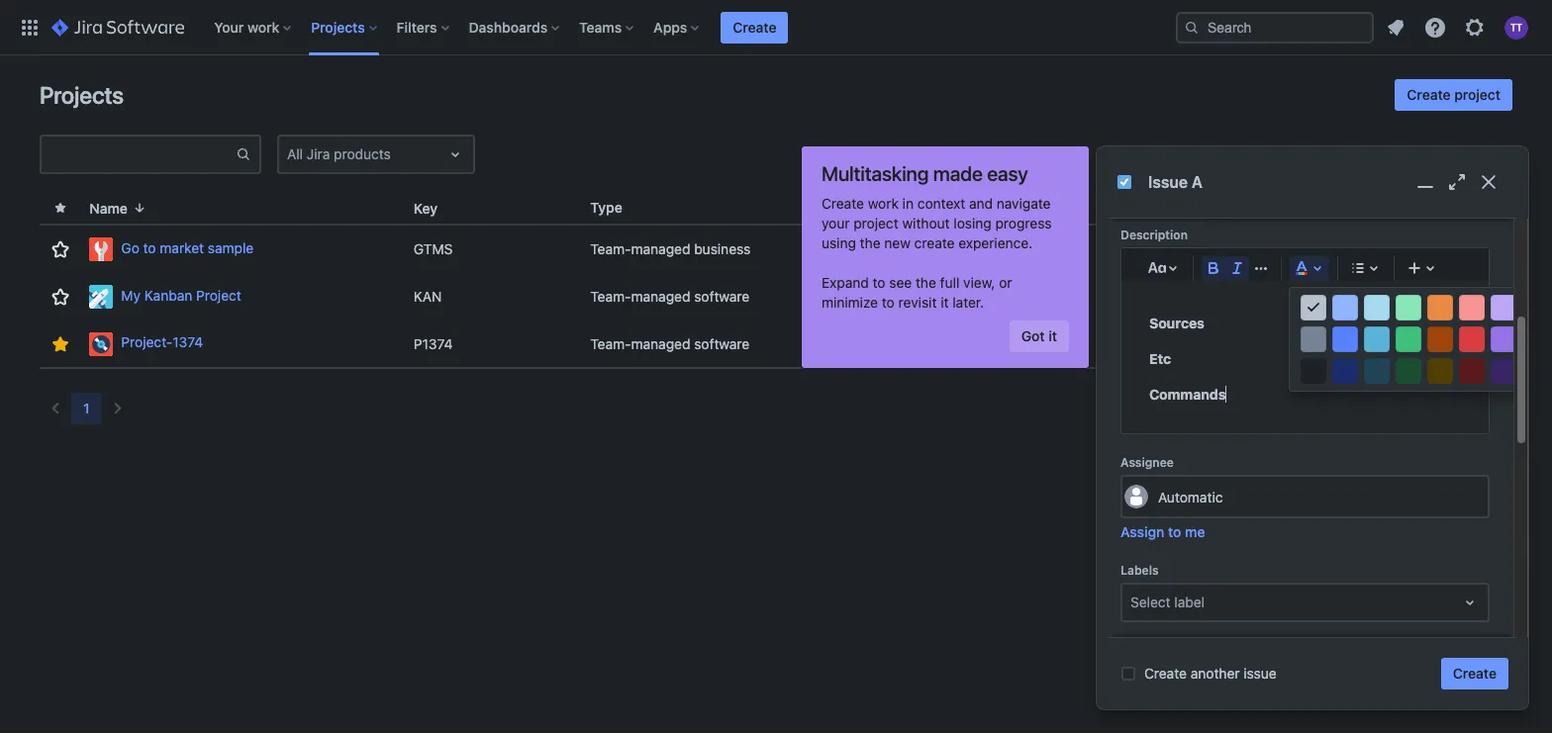 Task type: vqa. For each thing, say whether or not it's contained in the screenshot.
project-1374
yes



Task type: locate. For each thing, give the bounding box(es) containing it.
0 horizontal spatial it
[[941, 294, 949, 311]]

view,
[[963, 274, 995, 291]]

filters button
[[391, 11, 457, 43]]

0 horizontal spatial open image
[[444, 143, 467, 166]]

2 vertical spatial managed
[[631, 335, 691, 352]]

open image for all jira products
[[444, 143, 467, 166]]

2 team-managed software from the top
[[590, 335, 750, 352]]

context
[[918, 195, 965, 212]]

1 option group from the top
[[1290, 292, 1528, 323]]

expand to see the full view, or minimize to revisit it later. got it
[[822, 274, 1057, 345]]

managed
[[631, 241, 691, 257], [631, 288, 691, 305], [631, 335, 691, 352]]

issue a image
[[1117, 174, 1133, 190]]

0 horizontal spatial create button
[[721, 11, 789, 43]]

Subtle red radio
[[1459, 358, 1485, 384]]

1 horizontal spatial projects
[[311, 18, 365, 35]]

1 vertical spatial managed
[[631, 288, 691, 305]]

1 horizontal spatial create button
[[1441, 658, 1509, 690]]

assign to me button
[[1121, 523, 1205, 543]]

1 managed from the top
[[631, 241, 691, 257]]

2 option group from the top
[[1290, 323, 1528, 355]]

kanban
[[144, 287, 192, 304]]

apps button
[[648, 11, 707, 43]]

open image
[[444, 143, 467, 166], [1458, 592, 1482, 615]]

or
[[999, 274, 1012, 291]]

automatic
[[1158, 489, 1223, 506]]

work right your
[[247, 18, 279, 35]]

work inside popup button
[[247, 18, 279, 35]]

1 horizontal spatial it
[[1049, 328, 1057, 345]]

0 vertical spatial open image
[[444, 143, 467, 166]]

it down full
[[941, 294, 949, 311]]

to for assign
[[1168, 524, 1182, 541]]

2 software from the top
[[694, 335, 750, 352]]

select label
[[1131, 595, 1205, 611]]

market
[[160, 239, 204, 256]]

create button
[[721, 11, 789, 43], [1441, 658, 1509, 690]]

etc
[[1149, 350, 1171, 367]]

Bold red radio
[[1459, 295, 1485, 320]]

0 vertical spatial managed
[[631, 241, 691, 257]]

gtms
[[414, 241, 453, 257]]

Subtle purple radio
[[1491, 358, 1517, 384]]

to for expand
[[873, 274, 886, 291]]

project up new
[[854, 215, 899, 232]]

minimize
[[822, 294, 878, 311]]

team-
[[590, 241, 631, 257], [590, 288, 631, 305], [590, 335, 631, 352]]

help image
[[1424, 15, 1447, 39]]

2 managed from the top
[[631, 288, 691, 305]]

kan
[[414, 288, 442, 305]]

0 vertical spatial work
[[247, 18, 279, 35]]

work
[[247, 18, 279, 35], [868, 195, 899, 212]]

Yellow radio
[[1428, 326, 1453, 352]]

create
[[914, 235, 955, 251]]

Teal radio
[[1364, 326, 1390, 352]]

notifications image
[[1384, 15, 1408, 39]]

expand
[[822, 274, 869, 291]]

Bold orange radio
[[1428, 295, 1453, 320]]

1 vertical spatial software
[[694, 335, 750, 352]]

sources
[[1149, 314, 1205, 331]]

option group up green radio
[[1290, 292, 1528, 323]]

projects left filters
[[311, 18, 365, 35]]

to for go
[[143, 239, 156, 256]]

projects inside dropdown button
[[311, 18, 365, 35]]

name
[[90, 199, 128, 216]]

0 vertical spatial team-managed software
[[590, 288, 750, 305]]

teams button
[[573, 11, 642, 43]]

1 vertical spatial work
[[868, 195, 899, 212]]

project down settings 'image'
[[1455, 86, 1501, 103]]

project
[[196, 287, 241, 304]]

1 vertical spatial team-
[[590, 288, 631, 305]]

go to market sample
[[121, 239, 254, 256]]

it right 'got'
[[1049, 328, 1057, 345]]

Default radio
[[1301, 295, 1327, 320]]

all jira products
[[287, 146, 391, 162]]

create inside create project button
[[1407, 86, 1451, 103]]

Bold teal radio
[[1364, 295, 1390, 320]]

2 team- from the top
[[590, 288, 631, 305]]

managed for gtms
[[631, 241, 691, 257]]

Purple radio
[[1491, 326, 1517, 352]]

0 vertical spatial the
[[860, 235, 881, 251]]

1 vertical spatial create button
[[1441, 658, 1509, 690]]

Gray radio
[[1301, 326, 1327, 352]]

work left in
[[868, 195, 899, 212]]

the left new
[[860, 235, 881, 251]]

0 vertical spatial team-
[[590, 241, 631, 257]]

option group down green radio
[[1290, 355, 1528, 387]]

Labels text field
[[1131, 594, 1134, 613]]

the up the revisit
[[916, 274, 936, 291]]

3 team- from the top
[[590, 335, 631, 352]]

1 vertical spatial it
[[1049, 328, 1057, 345]]

create inside primary element
[[733, 18, 777, 35]]

project
[[1455, 86, 1501, 103], [854, 215, 899, 232]]

your profile and settings image
[[1505, 15, 1529, 39]]

to inside button
[[1168, 524, 1182, 541]]

more formatting image
[[1249, 256, 1273, 280]]

sample
[[208, 239, 254, 256]]

software
[[694, 288, 750, 305], [694, 335, 750, 352]]

to right go
[[143, 239, 156, 256]]

projects
[[311, 18, 365, 35], [40, 81, 124, 109]]

2 vertical spatial team-
[[590, 335, 631, 352]]

using
[[822, 235, 856, 251]]

progress
[[996, 215, 1052, 232]]

Blue radio
[[1333, 326, 1358, 352]]

star project-1374 image
[[49, 332, 72, 356]]

go to market sample link
[[90, 238, 398, 261]]

1 vertical spatial project
[[854, 215, 899, 232]]

star my kanban project image
[[49, 285, 72, 309]]

projects down appswitcher icon
[[40, 81, 124, 109]]

1 horizontal spatial open image
[[1458, 592, 1482, 615]]

jira software image
[[51, 15, 184, 39], [51, 15, 184, 39]]

1 team- from the top
[[590, 241, 631, 257]]

0 horizontal spatial work
[[247, 18, 279, 35]]

1 vertical spatial team-managed software
[[590, 335, 750, 352]]

p1374
[[414, 335, 453, 352]]

appswitcher icon image
[[18, 15, 42, 39]]

primary element
[[12, 0, 1176, 55]]

1 team-managed software from the top
[[590, 288, 750, 305]]

multitasking made easy create work in context and navigate your project without losing progress using the new create experience.
[[822, 162, 1052, 251]]

to left me
[[1168, 524, 1182, 541]]

experience.
[[959, 235, 1033, 251]]

0 vertical spatial software
[[694, 288, 750, 305]]

Subtle blue radio
[[1333, 358, 1358, 384]]

description
[[1121, 227, 1188, 242]]

issue a
[[1148, 173, 1203, 191]]

0 horizontal spatial project
[[854, 215, 899, 232]]

create
[[733, 18, 777, 35], [1407, 86, 1451, 103], [822, 195, 864, 212], [1144, 665, 1187, 682], [1453, 665, 1497, 682]]

None text field
[[42, 141, 236, 168], [287, 145, 291, 164], [42, 141, 236, 168], [287, 145, 291, 164]]

option group down bold green option
[[1290, 323, 1528, 355]]

0 horizontal spatial the
[[860, 235, 881, 251]]

type
[[590, 199, 623, 216]]

team-managed software
[[590, 288, 750, 305], [590, 335, 750, 352]]

label
[[1175, 595, 1205, 611]]

got it button
[[1010, 321, 1069, 352]]

Dark gray radio
[[1301, 358, 1327, 384]]

team-managed software for p1374
[[590, 335, 750, 352]]

it
[[941, 294, 949, 311], [1049, 328, 1057, 345]]

revisit
[[899, 294, 937, 311]]

option group
[[1290, 292, 1528, 323], [1290, 323, 1528, 355], [1290, 355, 1528, 387]]

0 vertical spatial projects
[[311, 18, 365, 35]]

assign
[[1121, 524, 1165, 541]]

0 vertical spatial project
[[1455, 86, 1501, 103]]

the
[[860, 235, 881, 251], [916, 274, 936, 291]]

to left see
[[873, 274, 886, 291]]

0 horizontal spatial projects
[[40, 81, 124, 109]]

name button
[[82, 197, 155, 219]]

1 horizontal spatial work
[[868, 195, 899, 212]]

project inside multitasking made easy create work in context and navigate your project without losing progress using the new create experience.
[[854, 215, 899, 232]]

managed for kan
[[631, 288, 691, 305]]

1 horizontal spatial project
[[1455, 86, 1501, 103]]

your work button
[[208, 11, 299, 43]]

1 vertical spatial the
[[916, 274, 936, 291]]

projects button
[[305, 11, 385, 43]]

banner
[[0, 0, 1552, 55]]

3 managed from the top
[[631, 335, 691, 352]]

full
[[940, 274, 960, 291]]

0 vertical spatial create button
[[721, 11, 789, 43]]

1 horizontal spatial the
[[916, 274, 936, 291]]

to
[[143, 239, 156, 256], [873, 274, 886, 291], [882, 294, 895, 311], [1168, 524, 1182, 541]]

made
[[933, 162, 983, 185]]

labels
[[1121, 564, 1159, 579]]

1 software from the top
[[694, 288, 750, 305]]

1 vertical spatial open image
[[1458, 592, 1482, 615]]



Task type: describe. For each thing, give the bounding box(es) containing it.
software for kan
[[694, 288, 750, 305]]

Search field
[[1176, 11, 1374, 43]]

Bold green radio
[[1396, 295, 1422, 320]]

1 vertical spatial projects
[[40, 81, 124, 109]]

another
[[1191, 665, 1240, 682]]

me
[[1185, 524, 1205, 541]]

project-1374 link
[[90, 332, 398, 356]]

Subtle green radio
[[1396, 358, 1422, 384]]

team- for p1374
[[590, 335, 631, 352]]

filters
[[397, 18, 437, 35]]

star go to market sample image
[[49, 238, 72, 261]]

later.
[[953, 294, 984, 311]]

the inside multitasking made easy create work in context and navigate your project without losing progress using the new create experience.
[[860, 235, 881, 251]]

assign to me
[[1121, 524, 1205, 541]]

next image
[[106, 397, 129, 421]]

Bold purple radio
[[1491, 295, 1517, 320]]

my kanban project
[[121, 287, 241, 304]]

go
[[121, 239, 139, 256]]

business
[[694, 241, 751, 257]]

project-1374
[[121, 334, 203, 351]]

navigate
[[997, 195, 1051, 212]]

without
[[902, 215, 950, 232]]

minimize image
[[1414, 170, 1438, 194]]

search image
[[1184, 19, 1200, 35]]

easy
[[987, 162, 1028, 185]]

create button inside primary element
[[721, 11, 789, 43]]

the inside expand to see the full view, or minimize to revisit it later. got it
[[916, 274, 936, 291]]

your
[[822, 215, 850, 232]]

Green radio
[[1396, 326, 1422, 352]]

create project
[[1407, 86, 1501, 103]]

previous image
[[44, 397, 67, 421]]

multitasking
[[822, 162, 929, 185]]

Red radio
[[1459, 326, 1485, 352]]

team-managed software for kan
[[590, 288, 750, 305]]

apps
[[654, 18, 687, 35]]

automatic image
[[1125, 486, 1148, 509]]

default image
[[1302, 296, 1326, 319]]

1
[[83, 400, 90, 417]]

key button
[[406, 197, 461, 219]]

your work
[[214, 18, 279, 35]]

Subtle teal radio
[[1364, 358, 1390, 384]]

issue
[[1148, 173, 1188, 191]]

banner containing your work
[[0, 0, 1552, 55]]

team-managed business
[[590, 241, 751, 257]]

discard & close image
[[1477, 170, 1501, 194]]

assignee
[[1121, 456, 1174, 471]]

create inside multitasking made easy create work in context and navigate your project without losing progress using the new create experience.
[[822, 195, 864, 212]]

go full screen image
[[1445, 170, 1469, 194]]

text styles image
[[1145, 256, 1169, 280]]

my
[[121, 287, 141, 304]]

in
[[903, 195, 914, 212]]

managed for p1374
[[631, 335, 691, 352]]

work inside multitasking made easy create work in context and navigate your project without losing progress using the new create experience.
[[868, 195, 899, 212]]

products
[[334, 146, 391, 162]]

key
[[414, 199, 438, 216]]

1 button
[[71, 393, 102, 425]]

teams
[[579, 18, 622, 35]]

open image for select label
[[1458, 592, 1482, 615]]

team- for gtms
[[590, 241, 631, 257]]

my kanban project link
[[90, 285, 398, 309]]

issue
[[1244, 665, 1277, 682]]

new
[[884, 235, 911, 251]]

Subtle yellow radio
[[1428, 358, 1453, 384]]

create another issue
[[1144, 665, 1277, 682]]

lists image
[[1346, 256, 1370, 280]]

to down see
[[882, 294, 895, 311]]

jira
[[307, 146, 330, 162]]

and
[[969, 195, 993, 212]]

select
[[1131, 595, 1171, 611]]

italic ⌘i image
[[1226, 256, 1249, 280]]

all
[[287, 146, 303, 162]]

commands
[[1149, 386, 1226, 402]]

bold ⌘b image
[[1202, 256, 1226, 280]]

lead button
[[877, 197, 940, 219]]

Description - Main content area, start typing to enter text. text field
[[1149, 311, 1461, 406]]

losing
[[954, 215, 992, 232]]

a
[[1192, 173, 1203, 191]]

software for p1374
[[694, 335, 750, 352]]

dashboards
[[469, 18, 548, 35]]

dashboards button
[[463, 11, 567, 43]]

project-
[[121, 334, 173, 351]]

got
[[1022, 328, 1045, 345]]

1374
[[173, 334, 203, 351]]

settings image
[[1463, 15, 1487, 39]]

create project button
[[1395, 79, 1513, 111]]

your
[[214, 18, 244, 35]]

team- for kan
[[590, 288, 631, 305]]

3 option group from the top
[[1290, 355, 1528, 387]]

Bold blue radio
[[1333, 295, 1358, 320]]

0 vertical spatial it
[[941, 294, 949, 311]]

see
[[889, 274, 912, 291]]

lead
[[885, 199, 917, 216]]

project inside button
[[1455, 86, 1501, 103]]



